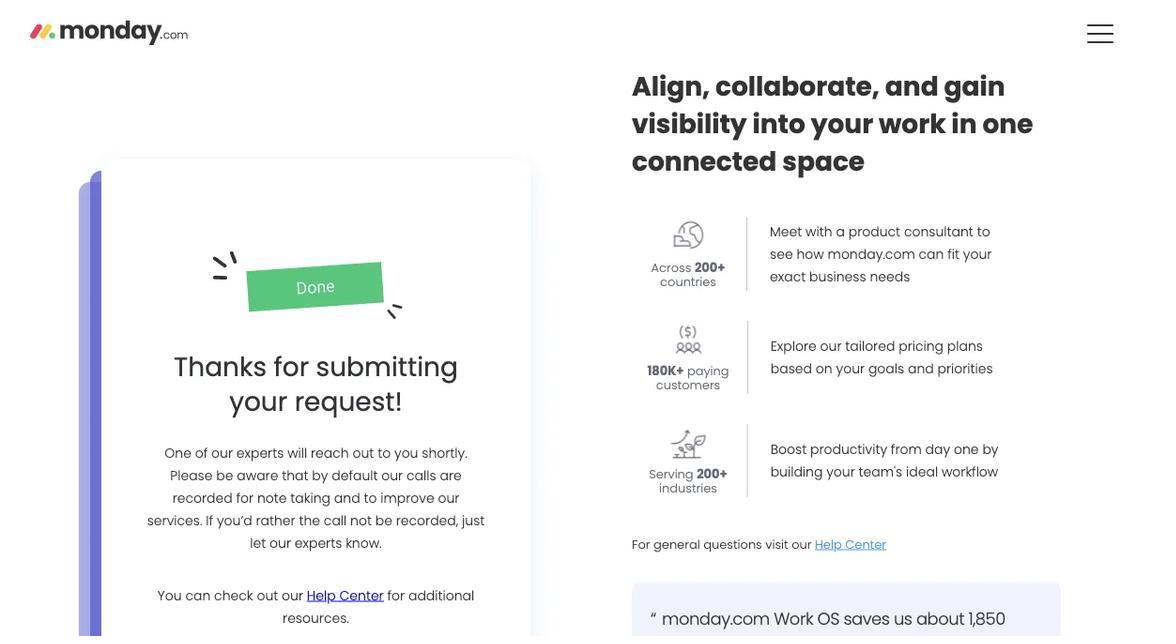 Task type: vqa. For each thing, say whether or not it's contained in the screenshot.
"not"
yes



Task type: describe. For each thing, give the bounding box(es) containing it.
please
[[170, 467, 213, 485]]

exact
[[770, 268, 806, 286]]

saves
[[844, 607, 890, 631]]

you
[[158, 587, 182, 605]]

align,
[[632, 68, 710, 105]]

" monday.com work os saves us about 1,850 hrs of staff time and somewhere in the rang
[[651, 607, 1019, 637]]

and inside align, collaborate, and gain visibility into your work in one connected space
[[885, 68, 939, 105]]

meet with a product consultant to see how monday.com can fit your exact business needs
[[770, 223, 992, 286]]

needs
[[870, 268, 910, 286]]

help center link for you can check out our
[[307, 587, 384, 605]]

collaborate,
[[716, 68, 880, 105]]

serving
[[649, 466, 694, 483]]

rather
[[256, 512, 295, 530]]

recorded,
[[396, 512, 458, 530]]

and inside the " monday.com work os saves us about 1,850 hrs of staff time and somewhere in the rang
[[789, 635, 821, 637]]

boost productivity from day one by building your team's ideal workflow
[[771, 440, 999, 481]]

your inside meet with a product consultant to see how monday.com can fit your exact business needs
[[963, 245, 992, 263]]

productivity
[[810, 440, 888, 459]]

thanks for submitting your request!
[[174, 349, 458, 421]]

our right let
[[270, 534, 291, 553]]

monday.com inside meet with a product consultant to see how monday.com can fit your exact business needs
[[828, 245, 915, 263]]

space
[[783, 143, 865, 180]]

day
[[926, 440, 951, 459]]

and inside the explore our tailored pricing plans based on your goals and priorities
[[908, 360, 934, 378]]

somewhere
[[825, 635, 920, 637]]

by inside boost productivity from day one by building your team's ideal workflow
[[983, 440, 999, 459]]

across
[[651, 260, 692, 277]]

of inside the one of our experts will reach out to you shortly. please be aware that by default our calls are recorded for note taking and to improve our services. if you'd rather the call not be recorded, just let our experts know.
[[195, 444, 208, 463]]

a
[[836, 223, 845, 241]]

how
[[797, 245, 824, 263]]

goals
[[869, 360, 905, 378]]

boost
[[771, 440, 807, 459]]

let
[[250, 534, 266, 553]]

one inside boost productivity from day one by building your team's ideal workflow
[[954, 440, 979, 459]]

in inside the " monday.com work os saves us about 1,850 hrs of staff time and somewhere in the rang
[[924, 635, 937, 637]]

monday.com inside the " monday.com work os saves us about 1,850 hrs of staff time and somewhere in the rang
[[662, 607, 770, 631]]

paying customers
[[656, 363, 729, 394]]

see
[[770, 245, 793, 263]]

for additional resources.
[[283, 587, 474, 628]]

center for for general questions visit our help center
[[845, 536, 887, 553]]

that
[[282, 467, 308, 485]]

submitting
[[316, 349, 458, 386]]

workflow
[[942, 463, 999, 481]]

1 vertical spatial be
[[375, 512, 392, 530]]

for inside 'for additional resources.'
[[387, 587, 405, 605]]

the inside the one of our experts will reach out to you shortly. please be aware that by default our calls are recorded for note taking and to improve our services. if you'd rather the call not be recorded, just let our experts know.
[[299, 512, 320, 530]]

fit
[[948, 245, 960, 263]]

us
[[894, 607, 912, 631]]

default
[[332, 467, 378, 485]]

you
[[394, 444, 418, 463]]

for
[[632, 536, 650, 553]]

of inside the " monday.com work os saves us about 1,850 hrs of staff time and somewhere in the rang
[[690, 635, 706, 637]]

hrs
[[662, 635, 686, 637]]

countries
[[660, 274, 716, 291]]

check
[[214, 587, 253, 605]]

work
[[879, 105, 946, 142]]

0 horizontal spatial to
[[364, 489, 377, 508]]

0 horizontal spatial experts
[[236, 444, 284, 463]]

200+ for see
[[695, 260, 725, 277]]

your inside boost productivity from day one by building your team's ideal workflow
[[827, 463, 855, 481]]

align, collaborate, and gain visibility into your work in one connected space
[[632, 68, 1033, 180]]

taking
[[290, 489, 331, 508]]

staff
[[710, 635, 745, 637]]

connected
[[632, 143, 777, 180]]

industries icon image
[[671, 426, 706, 461]]

just
[[462, 512, 485, 530]]

gain
[[944, 68, 1006, 105]]

from
[[891, 440, 922, 459]]

the inside the " monday.com work os saves us about 1,850 hrs of staff time and somewhere in the rang
[[942, 635, 967, 637]]

visibility
[[632, 105, 747, 142]]

industries
[[659, 480, 717, 497]]

meet
[[770, 223, 802, 241]]

aware
[[237, 467, 278, 485]]

help for visit
[[815, 536, 842, 553]]

product
[[849, 223, 901, 241]]

can inside meet with a product consultant to see how monday.com can fit your exact business needs
[[919, 245, 944, 263]]

improve
[[381, 489, 434, 508]]



Task type: locate. For each thing, give the bounding box(es) containing it.
2 vertical spatial for
[[387, 587, 405, 605]]

one
[[165, 444, 191, 463]]

center for you can check out our help center
[[340, 587, 384, 605]]

0 vertical spatial can
[[919, 245, 944, 263]]

0 vertical spatial the
[[299, 512, 320, 530]]

not
[[350, 512, 372, 530]]

for
[[274, 349, 309, 386], [236, 489, 254, 508], [387, 587, 405, 605]]

0 vertical spatial in
[[952, 105, 977, 142]]

os
[[818, 607, 840, 631]]

your inside the explore our tailored pricing plans based on your goals and priorities
[[836, 360, 865, 378]]

200+ down countries icon
[[695, 260, 725, 277]]

your right on
[[836, 360, 865, 378]]

calls
[[407, 467, 436, 485]]

our
[[820, 337, 842, 355], [211, 444, 233, 463], [382, 467, 403, 485], [438, 489, 460, 508], [270, 534, 291, 553], [792, 536, 812, 553], [282, 587, 303, 605]]

center up resources.
[[340, 587, 384, 605]]

plans
[[947, 337, 983, 355]]

1 vertical spatial 200+
[[697, 466, 728, 483]]

priorities
[[938, 360, 993, 378]]

by up taking
[[312, 467, 328, 485]]

your inside thanks for submitting your request!
[[229, 384, 288, 421]]

help center link
[[815, 536, 887, 553], [307, 587, 384, 605]]

200+ inside serving 200+ industries
[[697, 466, 728, 483]]

request!
[[295, 384, 403, 421]]

1,850
[[969, 607, 1006, 631]]

by up workflow
[[983, 440, 999, 459]]

1 horizontal spatial of
[[690, 635, 706, 637]]

200+
[[695, 260, 725, 277], [697, 466, 728, 483]]

out
[[353, 444, 374, 463], [257, 587, 278, 605]]

0 vertical spatial monday.com
[[828, 245, 915, 263]]

1 horizontal spatial center
[[845, 536, 887, 553]]

shortly.
[[422, 444, 467, 463]]

in down about at the bottom
[[924, 635, 937, 637]]

0 horizontal spatial monday.com
[[662, 607, 770, 631]]

0 horizontal spatial center
[[340, 587, 384, 605]]

0 horizontal spatial help center link
[[307, 587, 384, 605]]

help center link up resources.
[[307, 587, 384, 605]]

to left you
[[378, 444, 391, 463]]

0 vertical spatial for
[[274, 349, 309, 386]]

center down team's
[[845, 536, 887, 553]]

of right one
[[195, 444, 208, 463]]

to up not
[[364, 489, 377, 508]]

based
[[771, 360, 812, 378]]

our up please on the left bottom of the page
[[211, 444, 233, 463]]

for right the thanks
[[274, 349, 309, 386]]

explore our tailored pricing plans based on your goals and priorities
[[771, 337, 993, 378]]

experts down call
[[295, 534, 342, 553]]

consultant
[[904, 223, 974, 241]]

and
[[885, 68, 939, 105], [908, 360, 934, 378], [334, 489, 360, 508], [789, 635, 821, 637]]

and up work
[[885, 68, 939, 105]]

1 horizontal spatial in
[[952, 105, 977, 142]]

1 horizontal spatial help
[[815, 536, 842, 553]]

tailored
[[845, 337, 895, 355]]

out right check
[[257, 587, 278, 605]]

for inside thanks for submitting your request!
[[274, 349, 309, 386]]

1 horizontal spatial by
[[983, 440, 999, 459]]

one up workflow
[[954, 440, 979, 459]]

help
[[815, 536, 842, 553], [307, 587, 336, 605]]

2 horizontal spatial to
[[977, 223, 990, 241]]

will
[[288, 444, 307, 463]]

0 vertical spatial help
[[815, 536, 842, 553]]

0 vertical spatial experts
[[236, 444, 284, 463]]

0 vertical spatial help center link
[[815, 536, 887, 553]]

our down you
[[382, 467, 403, 485]]

business
[[810, 268, 866, 286]]

1 vertical spatial of
[[690, 635, 706, 637]]

explore
[[771, 337, 817, 355]]

customers
[[656, 377, 721, 394]]

2 vertical spatial to
[[364, 489, 377, 508]]

1 vertical spatial center
[[340, 587, 384, 605]]

about
[[916, 607, 965, 631]]

0 horizontal spatial for
[[236, 489, 254, 508]]

can left fit
[[919, 245, 944, 263]]

0 vertical spatial by
[[983, 440, 999, 459]]

questions
[[704, 536, 762, 553]]

1 horizontal spatial monday.com
[[828, 245, 915, 263]]

0 horizontal spatial help
[[307, 587, 336, 605]]

experts
[[236, 444, 284, 463], [295, 534, 342, 553]]

experts up aware
[[236, 444, 284, 463]]

to inside meet with a product consultant to see how monday.com can fit your exact business needs
[[977, 223, 990, 241]]

and down 'work'
[[789, 635, 821, 637]]

by inside the one of our experts will reach out to you shortly. please be aware that by default our calls are recorded for note taking and to improve our services. if you'd rather the call not be recorded, just let our experts know.
[[312, 467, 328, 485]]

1 vertical spatial can
[[185, 587, 211, 605]]

0 vertical spatial of
[[195, 444, 208, 463]]

out inside the one of our experts will reach out to you shortly. please be aware that by default our calls are recorded for note taking and to improve our services. if you'd rather the call not be recorded, just let our experts know.
[[353, 444, 374, 463]]

0 vertical spatial one
[[983, 105, 1033, 142]]

your up space
[[811, 105, 874, 142]]

200+ inside across 200+ countries
[[695, 260, 725, 277]]

the down about at the bottom
[[942, 635, 967, 637]]

time
[[749, 635, 785, 637]]

call
[[324, 512, 347, 530]]

2 horizontal spatial for
[[387, 587, 405, 605]]

for inside the one of our experts will reach out to you shortly. please be aware that by default our calls are recorded for note taking and to improve our services. if you'd rather the call not be recorded, just let our experts know.
[[236, 489, 254, 508]]

know.
[[346, 534, 382, 553]]

1 vertical spatial to
[[378, 444, 391, 463]]

1 vertical spatial for
[[236, 489, 254, 508]]

resources.
[[283, 610, 349, 628]]

to right consultant
[[977, 223, 990, 241]]

are
[[440, 467, 462, 485]]

0 vertical spatial 200+
[[695, 260, 725, 277]]

serving 200+ industries
[[649, 466, 728, 497]]

additional
[[408, 587, 474, 605]]

if
[[206, 512, 213, 530]]

can right you
[[185, 587, 211, 605]]

your down productivity
[[827, 463, 855, 481]]

building
[[771, 463, 823, 481]]

help for out
[[307, 587, 336, 605]]

for general questions visit our help center
[[632, 536, 887, 553]]

be up recorded
[[216, 467, 233, 485]]

1 vertical spatial the
[[942, 635, 967, 637]]

one of our experts will reach out to you shortly. please be aware that by default our calls are recorded for note taking and to improve our services. if you'd rather the call not be recorded, just let our experts know.
[[147, 444, 485, 553]]

1 horizontal spatial the
[[942, 635, 967, 637]]

your right fit
[[963, 245, 992, 263]]

can
[[919, 245, 944, 263], [185, 587, 211, 605]]

monday.com up 'staff'
[[662, 607, 770, 631]]

1 horizontal spatial to
[[378, 444, 391, 463]]

help center link for for general questions visit our
[[815, 536, 887, 553]]

0 horizontal spatial of
[[195, 444, 208, 463]]

1 vertical spatial help center link
[[307, 587, 384, 605]]

our inside the explore our tailored pricing plans based on your goals and priorities
[[820, 337, 842, 355]]

0 vertical spatial center
[[845, 536, 887, 553]]

0 vertical spatial out
[[353, 444, 374, 463]]

center
[[845, 536, 887, 553], [340, 587, 384, 605]]

1 horizontal spatial be
[[375, 512, 392, 530]]

and down default at the left bottom of page
[[334, 489, 360, 508]]

1 vertical spatial help
[[307, 587, 336, 605]]

note
[[257, 489, 287, 508]]

one down the gain
[[983, 105, 1033, 142]]

with
[[806, 223, 833, 241]]

countries icon image
[[671, 219, 706, 254]]

out up default at the left bottom of page
[[353, 444, 374, 463]]

1 horizontal spatial help center link
[[815, 536, 887, 553]]

services.
[[147, 512, 202, 530]]

into
[[753, 105, 806, 142]]

your inside align, collaborate, and gain visibility into your work in one connected space
[[811, 105, 874, 142]]

the down taking
[[299, 512, 320, 530]]

of right hrs
[[690, 635, 706, 637]]

0 horizontal spatial can
[[185, 587, 211, 605]]

ideal
[[906, 463, 938, 481]]

0 horizontal spatial the
[[299, 512, 320, 530]]

1 horizontal spatial one
[[983, 105, 1033, 142]]

across 200+ countries
[[651, 260, 725, 291]]

1 vertical spatial out
[[257, 587, 278, 605]]

you can check out our help center
[[158, 587, 384, 605]]

0 horizontal spatial out
[[257, 587, 278, 605]]

1 horizontal spatial out
[[353, 444, 374, 463]]

1 vertical spatial monday.com
[[662, 607, 770, 631]]

one
[[983, 105, 1033, 142], [954, 440, 979, 459]]

monday.com down 'product'
[[828, 245, 915, 263]]

1 vertical spatial one
[[954, 440, 979, 459]]

0 horizontal spatial in
[[924, 635, 937, 637]]

pricing
[[899, 337, 944, 355]]

be right not
[[375, 512, 392, 530]]

general
[[654, 536, 700, 553]]

team's
[[859, 463, 903, 481]]

0 vertical spatial to
[[977, 223, 990, 241]]

thanks
[[174, 349, 267, 386]]

"
[[651, 607, 656, 631]]

0 horizontal spatial by
[[312, 467, 328, 485]]

our right visit
[[792, 536, 812, 553]]

and down pricing
[[908, 360, 934, 378]]

our up on
[[820, 337, 842, 355]]

0 vertical spatial be
[[216, 467, 233, 485]]

1 horizontal spatial experts
[[295, 534, 342, 553]]

on
[[816, 360, 833, 378]]

1 vertical spatial experts
[[295, 534, 342, 553]]

1 horizontal spatial can
[[919, 245, 944, 263]]

1 horizontal spatial for
[[274, 349, 309, 386]]

0 horizontal spatial be
[[216, 467, 233, 485]]

200+ down industries icon
[[697, 466, 728, 483]]

1 vertical spatial by
[[312, 467, 328, 485]]

recorded
[[172, 489, 233, 508]]

visit
[[766, 536, 789, 553]]

work
[[774, 607, 813, 631]]

one inside align, collaborate, and gain visibility into your work in one connected space
[[983, 105, 1033, 142]]

200+ for building
[[697, 466, 728, 483]]

help right visit
[[815, 536, 842, 553]]

reach
[[311, 444, 349, 463]]

you'd
[[217, 512, 252, 530]]

help up resources.
[[307, 587, 336, 605]]

the
[[299, 512, 320, 530], [942, 635, 967, 637]]

our down are
[[438, 489, 460, 508]]

in down the gain
[[952, 105, 977, 142]]

our up resources.
[[282, 587, 303, 605]]

help center link right visit
[[815, 536, 887, 553]]

for up you'd
[[236, 489, 254, 508]]

180k+
[[647, 363, 684, 380]]

paying
[[687, 363, 729, 380]]

and inside the one of our experts will reach out to you shortly. please be aware that by default our calls are recorded for note taking and to improve our services. if you'd rather the call not be recorded, just let our experts know.
[[334, 489, 360, 508]]

in inside align, collaborate, and gain visibility into your work in one connected space
[[952, 105, 977, 142]]

your up will
[[229, 384, 288, 421]]

monday.com logo image
[[30, 12, 188, 52]]

0 horizontal spatial one
[[954, 440, 979, 459]]

1 vertical spatial in
[[924, 635, 937, 637]]

of
[[195, 444, 208, 463], [690, 635, 706, 637]]

customers icon image
[[671, 323, 706, 357]]

by
[[983, 440, 999, 459], [312, 467, 328, 485]]

for left additional
[[387, 587, 405, 605]]



